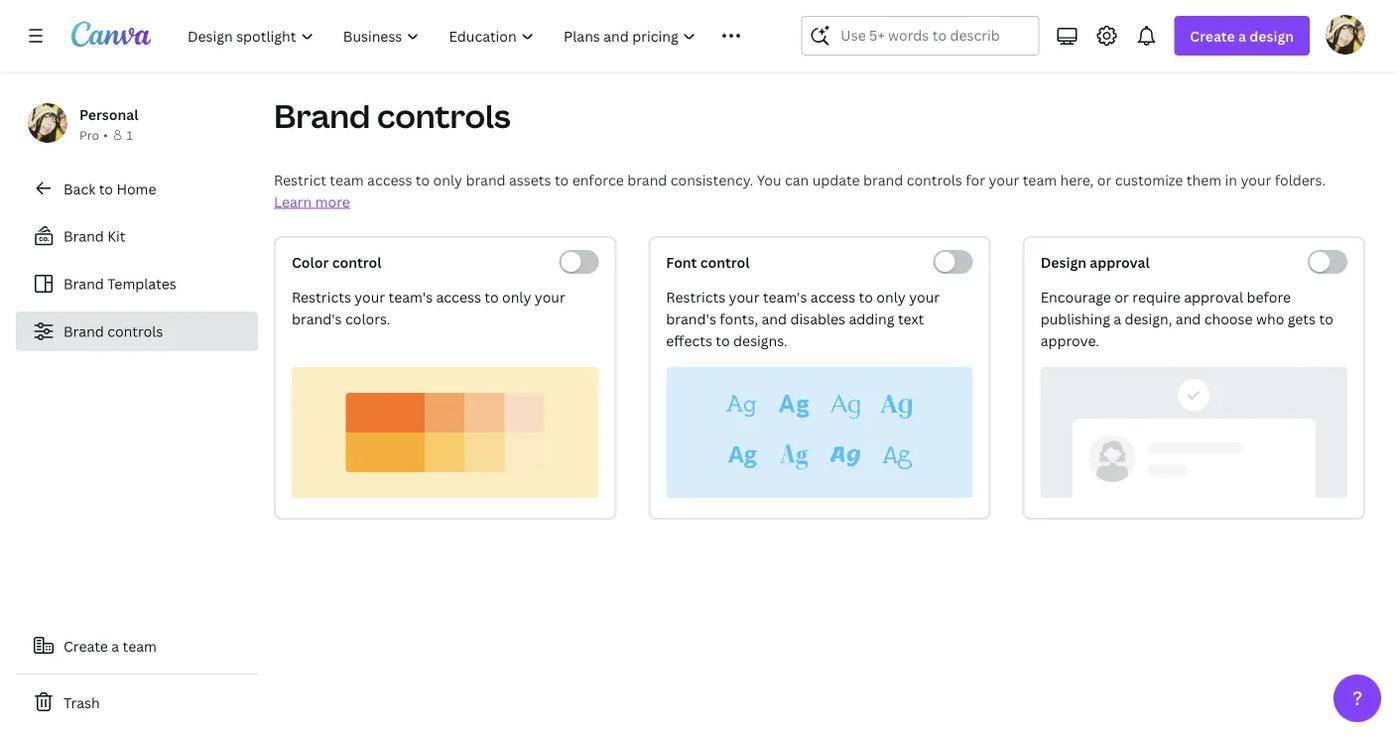 Task type: vqa. For each thing, say whether or not it's contained in the screenshot.
the Edit.
no



Task type: locate. For each thing, give the bounding box(es) containing it.
your
[[989, 170, 1020, 189], [1242, 170, 1272, 189], [355, 287, 385, 306], [535, 287, 566, 306], [729, 287, 760, 306], [910, 287, 940, 306]]

1 horizontal spatial or
[[1115, 287, 1130, 306]]

0 horizontal spatial access
[[367, 170, 412, 189]]

team left here,
[[1023, 170, 1057, 189]]

only inside restricts your team's access to only your brand's colors.
[[502, 287, 532, 306]]

control right font
[[701, 253, 750, 272]]

encourage
[[1041, 287, 1112, 306]]

2 brand from the left
[[628, 170, 668, 189]]

0 horizontal spatial controls
[[107, 322, 163, 341]]

0 vertical spatial controls
[[377, 94, 511, 138]]

1 vertical spatial or
[[1115, 287, 1130, 306]]

team's up disables
[[763, 287, 808, 306]]

or right here,
[[1098, 170, 1112, 189]]

1 and from the left
[[762, 309, 787, 328]]

0 vertical spatial a
[[1239, 26, 1247, 45]]

0 horizontal spatial create
[[64, 637, 108, 656]]

can
[[785, 170, 809, 189]]

team's
[[389, 287, 433, 306], [763, 287, 808, 306]]

restricts inside restricts your team's access to only your brand's colors.
[[292, 287, 351, 306]]

assets
[[509, 170, 552, 189]]

brand's
[[292, 309, 342, 328], [667, 309, 717, 328]]

approval up "require"
[[1091, 253, 1150, 272]]

0 horizontal spatial brand's
[[292, 309, 342, 328]]

and
[[762, 309, 787, 328], [1176, 309, 1202, 328]]

and up designs.
[[762, 309, 787, 328]]

2 horizontal spatial controls
[[907, 170, 963, 189]]

brand down brand kit
[[64, 275, 104, 293]]

only for color control
[[502, 287, 532, 306]]

2 horizontal spatial brand
[[864, 170, 904, 189]]

control right color on the left of page
[[332, 253, 382, 272]]

design
[[1041, 253, 1087, 272]]

1 horizontal spatial create
[[1191, 26, 1236, 45]]

team's inside restricts your team's access to only your brand's fonts, and disables adding text effects to designs.
[[763, 287, 808, 306]]

access for font control
[[811, 287, 856, 306]]

1 vertical spatial create
[[64, 637, 108, 656]]

back to home link
[[16, 169, 258, 209]]

restricts down color on the left of page
[[292, 287, 351, 306]]

approval
[[1091, 253, 1150, 272], [1185, 287, 1244, 306]]

access inside restricts your team's access to only your brand's fonts, and disables adding text effects to designs.
[[811, 287, 856, 306]]

a left design,
[[1114, 309, 1122, 328]]

restricts down font control
[[667, 287, 726, 306]]

a inside create a team button
[[111, 637, 119, 656]]

1 horizontal spatial team's
[[763, 287, 808, 306]]

1 horizontal spatial and
[[1176, 309, 1202, 328]]

0 horizontal spatial team
[[123, 637, 157, 656]]

access inside restricts your team's access to only your brand's colors.
[[436, 287, 481, 306]]

create a design button
[[1175, 16, 1311, 56]]

controls
[[377, 94, 511, 138], [907, 170, 963, 189], [107, 322, 163, 341]]

create up trash
[[64, 637, 108, 656]]

you
[[757, 170, 782, 189]]

brand controls
[[274, 94, 511, 138], [64, 322, 163, 341]]

1 vertical spatial brand controls
[[64, 322, 163, 341]]

access for color control
[[436, 287, 481, 306]]

2 horizontal spatial only
[[877, 287, 906, 306]]

restrict team access to only brand assets to enforce brand consistency. you can update brand controls for your team here, or customize them in your folders. learn more
[[274, 170, 1327, 211]]

only inside restricts your team's access to only your brand's fonts, and disables adding text effects to designs.
[[877, 287, 906, 306]]

1 control from the left
[[332, 253, 382, 272]]

1 horizontal spatial brand's
[[667, 309, 717, 328]]

or inside encourage or require approval before publishing a design, and choose who gets to approve.
[[1115, 287, 1130, 306]]

brand right update
[[864, 170, 904, 189]]

brand down brand templates
[[64, 322, 104, 341]]

brand's left colors. on the left of page
[[292, 309, 342, 328]]

a
[[1239, 26, 1247, 45], [1114, 309, 1122, 328], [111, 637, 119, 656]]

learn more link
[[274, 192, 350, 211]]

a for design
[[1239, 26, 1247, 45]]

only
[[433, 170, 463, 189], [502, 287, 532, 306], [877, 287, 906, 306]]

brand for brand kit link
[[64, 227, 104, 246]]

design approval
[[1041, 253, 1150, 272]]

1 team's from the left
[[389, 287, 433, 306]]

0 vertical spatial or
[[1098, 170, 1112, 189]]

0 horizontal spatial team's
[[389, 287, 433, 306]]

1 brand's from the left
[[292, 309, 342, 328]]

approval up choose
[[1185, 287, 1244, 306]]

adding
[[849, 309, 895, 328]]

pro
[[79, 127, 99, 143]]

brand templates link
[[16, 264, 258, 304]]

brand
[[466, 170, 506, 189], [628, 170, 668, 189], [864, 170, 904, 189]]

publishing
[[1041, 309, 1111, 328]]

1 vertical spatial controls
[[907, 170, 963, 189]]

team's up colors. on the left of page
[[389, 287, 433, 306]]

font
[[667, 253, 697, 272]]

1 horizontal spatial only
[[502, 287, 532, 306]]

team
[[330, 170, 364, 189], [1023, 170, 1057, 189], [123, 637, 157, 656]]

1 vertical spatial a
[[1114, 309, 1122, 328]]

2 control from the left
[[701, 253, 750, 272]]

2 vertical spatial controls
[[107, 322, 163, 341]]

None search field
[[802, 16, 1040, 56]]

1 horizontal spatial restricts
[[667, 287, 726, 306]]

access
[[367, 170, 412, 189], [436, 287, 481, 306], [811, 287, 856, 306]]

1 horizontal spatial control
[[701, 253, 750, 272]]

1 horizontal spatial approval
[[1185, 287, 1244, 306]]

1 horizontal spatial access
[[436, 287, 481, 306]]

1 vertical spatial approval
[[1185, 287, 1244, 306]]

0 horizontal spatial restricts
[[292, 287, 351, 306]]

list containing brand kit
[[16, 216, 258, 351]]

0 horizontal spatial a
[[111, 637, 119, 656]]

list
[[16, 216, 258, 351]]

who
[[1257, 309, 1285, 328]]

create
[[1191, 26, 1236, 45], [64, 637, 108, 656]]

0 vertical spatial create
[[1191, 26, 1236, 45]]

brand kit link
[[16, 216, 258, 256]]

team up more
[[330, 170, 364, 189]]

1 horizontal spatial brand
[[628, 170, 668, 189]]

more
[[315, 192, 350, 211]]

colors.
[[345, 309, 391, 328]]

restricts for font
[[667, 287, 726, 306]]

0 horizontal spatial brand controls
[[64, 322, 163, 341]]

only inside restrict team access to only brand assets to enforce brand consistency. you can update brand controls for your team here, or customize them in your folders. learn more
[[433, 170, 463, 189]]

restricts
[[292, 287, 351, 306], [667, 287, 726, 306]]

0 vertical spatial brand controls
[[274, 94, 511, 138]]

create left design
[[1191, 26, 1236, 45]]

control
[[332, 253, 382, 272], [701, 253, 750, 272]]

0 horizontal spatial only
[[433, 170, 463, 189]]

brand's inside restricts your team's access to only your brand's colors.
[[292, 309, 342, 328]]

brand controls link
[[16, 312, 258, 351]]

team up trash link
[[123, 637, 157, 656]]

a left design
[[1239, 26, 1247, 45]]

2 restricts from the left
[[667, 287, 726, 306]]

folders.
[[1276, 170, 1327, 189]]

for
[[966, 170, 986, 189]]

2 horizontal spatial a
[[1239, 26, 1247, 45]]

and down "require"
[[1176, 309, 1202, 328]]

a up trash link
[[111, 637, 119, 656]]

brand
[[274, 94, 371, 138], [64, 227, 104, 246], [64, 275, 104, 293], [64, 322, 104, 341]]

team's inside restricts your team's access to only your brand's colors.
[[389, 287, 433, 306]]

stephanie aranda image
[[1327, 15, 1366, 54]]

0 horizontal spatial approval
[[1091, 253, 1150, 272]]

1 horizontal spatial a
[[1114, 309, 1122, 328]]

2 and from the left
[[1176, 309, 1202, 328]]

brand's up effects
[[667, 309, 717, 328]]

encourage or require approval before publishing a design, and choose who gets to approve.
[[1041, 287, 1334, 350]]

2 horizontal spatial access
[[811, 287, 856, 306]]

restrict
[[274, 170, 327, 189]]

create for create a design
[[1191, 26, 1236, 45]]

0 horizontal spatial or
[[1098, 170, 1112, 189]]

Search search field
[[841, 17, 1000, 55]]

create a design
[[1191, 26, 1295, 45]]

top level navigation element
[[175, 16, 754, 56], [175, 16, 754, 56]]

create inside dropdown button
[[1191, 26, 1236, 45]]

2 vertical spatial a
[[111, 637, 119, 656]]

create inside button
[[64, 637, 108, 656]]

and inside restricts your team's access to only your brand's fonts, and disables adding text effects to designs.
[[762, 309, 787, 328]]

a for team
[[111, 637, 119, 656]]

pro •
[[79, 127, 108, 143]]

fonts,
[[720, 309, 759, 328]]

2 brand's from the left
[[667, 309, 717, 328]]

or
[[1098, 170, 1112, 189], [1115, 287, 1130, 306]]

only for font control
[[877, 287, 906, 306]]

create a team
[[64, 637, 157, 656]]

access inside restrict team access to only brand assets to enforce brand consistency. you can update brand controls for your team here, or customize them in your folders. learn more
[[367, 170, 412, 189]]

control for color control
[[332, 253, 382, 272]]

restricts inside restricts your team's access to only your brand's fonts, and disables adding text effects to designs.
[[667, 287, 726, 306]]

control for font control
[[701, 253, 750, 272]]

back to home
[[64, 179, 156, 198]]

0 horizontal spatial brand
[[466, 170, 506, 189]]

brand for brand templates link
[[64, 275, 104, 293]]

0 vertical spatial approval
[[1091, 253, 1150, 272]]

brand left the assets
[[466, 170, 506, 189]]

choose
[[1205, 309, 1254, 328]]

2 team's from the left
[[763, 287, 808, 306]]

1 restricts from the left
[[292, 287, 351, 306]]

restricts your team's access to only your brand's colors.
[[292, 287, 566, 328]]

brand's inside restricts your team's access to only your brand's fonts, and disables adding text effects to designs.
[[667, 309, 717, 328]]

0 horizontal spatial and
[[762, 309, 787, 328]]

brand left the kit
[[64, 227, 104, 246]]

design
[[1250, 26, 1295, 45]]

a inside create a design dropdown button
[[1239, 26, 1247, 45]]

font control
[[667, 253, 750, 272]]

or up design,
[[1115, 287, 1130, 306]]

0 horizontal spatial control
[[332, 253, 382, 272]]

kit
[[107, 227, 126, 246]]

to
[[416, 170, 430, 189], [555, 170, 569, 189], [99, 179, 113, 198], [485, 287, 499, 306], [859, 287, 874, 306], [1320, 309, 1334, 328], [716, 331, 730, 350]]

require
[[1133, 287, 1181, 306]]

brand right enforce
[[628, 170, 668, 189]]



Task type: describe. For each thing, give the bounding box(es) containing it.
disables
[[791, 309, 846, 328]]

create a team button
[[16, 627, 258, 666]]

brand's for fonts,
[[667, 309, 717, 328]]

approve.
[[1041, 331, 1100, 350]]

learn
[[274, 192, 312, 211]]

customize
[[1116, 170, 1184, 189]]

1 horizontal spatial team
[[330, 170, 364, 189]]

1 brand from the left
[[466, 170, 506, 189]]

2 horizontal spatial team
[[1023, 170, 1057, 189]]

approval inside encourage or require approval before publishing a design, and choose who gets to approve.
[[1185, 287, 1244, 306]]

text
[[898, 309, 925, 328]]

1
[[127, 127, 133, 143]]

personal
[[79, 105, 138, 124]]

to inside restricts your team's access to only your brand's colors.
[[485, 287, 499, 306]]

trash link
[[16, 683, 258, 723]]

team's for colors.
[[389, 287, 433, 306]]

or inside restrict team access to only brand assets to enforce brand consistency. you can update brand controls for your team here, or customize them in your folders. learn more
[[1098, 170, 1112, 189]]

restricts your team's access to only your brand's fonts, and disables adding text effects to designs.
[[667, 287, 940, 350]]

color
[[292, 253, 329, 272]]

design,
[[1125, 309, 1173, 328]]

before
[[1247, 287, 1292, 306]]

gets
[[1288, 309, 1317, 328]]

home
[[117, 179, 156, 198]]

update
[[813, 170, 860, 189]]

trash
[[64, 694, 100, 712]]

in
[[1226, 170, 1238, 189]]

them
[[1187, 170, 1222, 189]]

brand kit
[[64, 227, 126, 246]]

controls inside list
[[107, 322, 163, 341]]

create for create a team
[[64, 637, 108, 656]]

to inside encourage or require approval before publishing a design, and choose who gets to approve.
[[1320, 309, 1334, 328]]

3 brand from the left
[[864, 170, 904, 189]]

brand for brand controls link
[[64, 322, 104, 341]]

brand's for colors.
[[292, 309, 342, 328]]

brand up restrict
[[274, 94, 371, 138]]

color control
[[292, 253, 382, 272]]

•
[[103, 127, 108, 143]]

enforce
[[573, 170, 624, 189]]

designs.
[[734, 331, 788, 350]]

restricts for color
[[292, 287, 351, 306]]

consistency.
[[671, 170, 754, 189]]

back
[[64, 179, 96, 198]]

here,
[[1061, 170, 1094, 189]]

and inside encourage or require approval before publishing a design, and choose who gets to approve.
[[1176, 309, 1202, 328]]

team inside create a team button
[[123, 637, 157, 656]]

1 horizontal spatial brand controls
[[274, 94, 511, 138]]

controls inside restrict team access to only brand assets to enforce brand consistency. you can update brand controls for your team here, or customize them in your folders. learn more
[[907, 170, 963, 189]]

a inside encourage or require approval before publishing a design, and choose who gets to approve.
[[1114, 309, 1122, 328]]

templates
[[107, 275, 177, 293]]

1 horizontal spatial controls
[[377, 94, 511, 138]]

brand templates
[[64, 275, 177, 293]]

team's for fonts,
[[763, 287, 808, 306]]

effects
[[667, 331, 713, 350]]



